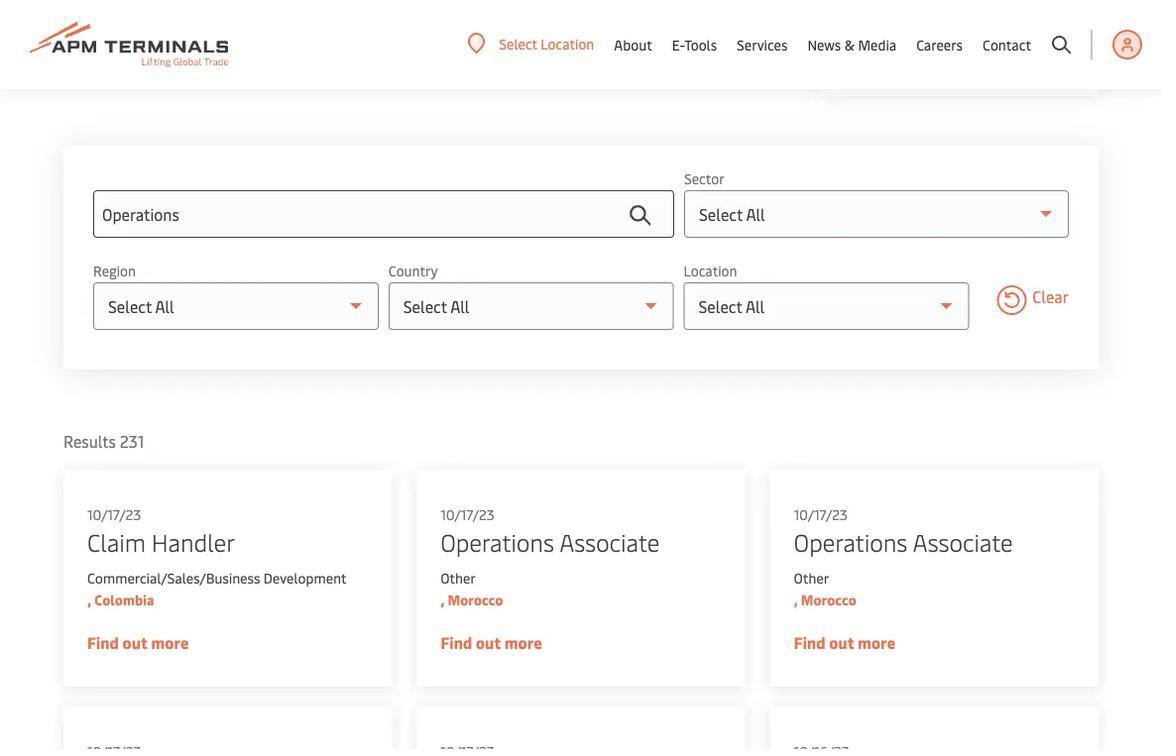 Task type: describe. For each thing, give the bounding box(es) containing it.
contact button
[[983, 0, 1032, 89]]

1 find from the left
[[87, 632, 119, 654]]

careers button
[[917, 0, 963, 89]]

3 , from the left
[[794, 591, 798, 610]]

select location
[[499, 34, 595, 53]]

tools
[[685, 35, 717, 54]]

1 associate from the left
[[560, 526, 660, 558]]

2 10/17/23 operations associate from the left
[[794, 505, 1013, 558]]

development
[[264, 569, 347, 588]]

1 find out more from the left
[[87, 632, 189, 654]]

services button
[[737, 0, 788, 89]]

results
[[63, 431, 116, 452]]

1 more from the left
[[151, 632, 189, 654]]

clear button
[[997, 286, 1069, 319]]

10/17/23 claim handler
[[87, 505, 235, 558]]

news
[[808, 35, 841, 54]]

3 find out more from the left
[[794, 632, 896, 654]]

about
[[614, 35, 652, 54]]

claim
[[87, 526, 146, 558]]

commercial/sales/business
[[87, 569, 260, 588]]

2 find from the left
[[441, 632, 472, 654]]

handler
[[152, 526, 235, 558]]

select location button
[[468, 33, 595, 55]]

commercial/sales/business development , colombia
[[87, 569, 347, 610]]

media
[[858, 35, 897, 54]]

1 other , morocco from the left
[[441, 569, 503, 610]]

clear
[[1033, 286, 1069, 307]]

1 morocco from the left
[[448, 591, 503, 610]]

2 operations from the left
[[794, 526, 908, 558]]

1 operations from the left
[[441, 526, 554, 558]]

2 associate from the left
[[913, 526, 1013, 558]]



Task type: locate. For each thing, give the bounding box(es) containing it.
1 horizontal spatial 10/17/23
[[441, 505, 495, 524]]

1 horizontal spatial find out more
[[441, 632, 542, 654]]

1 horizontal spatial location
[[684, 261, 738, 280]]

1 horizontal spatial ,
[[441, 591, 445, 610]]

1 out from the left
[[123, 632, 148, 654]]

2 horizontal spatial 10/17/23
[[794, 505, 848, 524]]

10/17/23
[[87, 505, 141, 524], [441, 505, 495, 524], [794, 505, 848, 524]]

2 horizontal spatial more
[[858, 632, 896, 654]]

0 horizontal spatial associate
[[560, 526, 660, 558]]

2 10/17/23 from the left
[[441, 505, 495, 524]]

location
[[541, 34, 595, 53], [684, 261, 738, 280]]

0 horizontal spatial more
[[151, 632, 189, 654]]

,
[[87, 591, 91, 610], [441, 591, 445, 610], [794, 591, 798, 610]]

3 out from the left
[[829, 632, 854, 654]]

other
[[441, 569, 476, 588], [794, 569, 829, 588]]

2 morocco from the left
[[801, 591, 857, 610]]

10/17/23 inside the 10/17/23 claim handler
[[87, 505, 141, 524]]

2 other from the left
[[794, 569, 829, 588]]

country
[[389, 261, 438, 280]]

e-tools
[[672, 35, 717, 54]]

associate
[[560, 526, 660, 558], [913, 526, 1013, 558]]

2 , from the left
[[441, 591, 445, 610]]

results 231
[[63, 431, 144, 452]]

2 more from the left
[[505, 632, 542, 654]]

location down sector
[[684, 261, 738, 280]]

2 horizontal spatial find
[[794, 632, 826, 654]]

2 find out more from the left
[[441, 632, 542, 654]]

careers
[[917, 35, 963, 54]]

news & media button
[[808, 0, 897, 89]]

0 horizontal spatial out
[[123, 632, 148, 654]]

morocco
[[448, 591, 503, 610], [801, 591, 857, 610]]

out
[[123, 632, 148, 654], [476, 632, 501, 654], [829, 632, 854, 654]]

1 horizontal spatial morocco
[[801, 591, 857, 610]]

find out more
[[87, 632, 189, 654], [441, 632, 542, 654], [794, 632, 896, 654]]

1 vertical spatial location
[[684, 261, 738, 280]]

3 find from the left
[[794, 632, 826, 654]]

0 horizontal spatial morocco
[[448, 591, 503, 610]]

10/17/23 operations associate
[[441, 505, 660, 558], [794, 505, 1013, 558]]

1 horizontal spatial operations
[[794, 526, 908, 558]]

3 more from the left
[[858, 632, 896, 654]]

region
[[93, 261, 136, 280]]

0 vertical spatial location
[[541, 34, 595, 53]]

select
[[499, 34, 538, 53]]

contact
[[983, 35, 1032, 54]]

0 horizontal spatial 10/17/23
[[87, 505, 141, 524]]

0 horizontal spatial other , morocco
[[441, 569, 503, 610]]

more
[[151, 632, 189, 654], [505, 632, 542, 654], [858, 632, 896, 654]]

2 horizontal spatial out
[[829, 632, 854, 654]]

news & media
[[808, 35, 897, 54]]

0 horizontal spatial ,
[[87, 591, 91, 610]]

1 horizontal spatial 10/17/23 operations associate
[[794, 505, 1013, 558]]

0 horizontal spatial other
[[441, 569, 476, 588]]

1 10/17/23 operations associate from the left
[[441, 505, 660, 558]]

about button
[[614, 0, 652, 89]]

2 horizontal spatial ,
[[794, 591, 798, 610]]

0 horizontal spatial find out more
[[87, 632, 189, 654]]

0 horizontal spatial operations
[[441, 526, 554, 558]]

1 horizontal spatial more
[[505, 632, 542, 654]]

operations
[[441, 526, 554, 558], [794, 526, 908, 558]]

services
[[737, 35, 788, 54]]

0 horizontal spatial location
[[541, 34, 595, 53]]

231
[[120, 431, 144, 452]]

2 out from the left
[[476, 632, 501, 654]]

1 10/17/23 from the left
[[87, 505, 141, 524]]

1 horizontal spatial other
[[794, 569, 829, 588]]

1 other from the left
[[441, 569, 476, 588]]

1 horizontal spatial out
[[476, 632, 501, 654]]

e-tools button
[[672, 0, 717, 89]]

2 other , morocco from the left
[[794, 569, 857, 610]]

1 horizontal spatial associate
[[913, 526, 1013, 558]]

location right select
[[541, 34, 595, 53]]

0 horizontal spatial find
[[87, 632, 119, 654]]

1 , from the left
[[87, 591, 91, 610]]

colombia
[[94, 591, 154, 610]]

other , morocco
[[441, 569, 503, 610], [794, 569, 857, 610]]

sector
[[684, 169, 725, 188]]

3 10/17/23 from the left
[[794, 505, 848, 524]]

text search text field
[[93, 190, 675, 238]]

1 horizontal spatial find
[[441, 632, 472, 654]]

2 horizontal spatial find out more
[[794, 632, 896, 654]]

0 horizontal spatial 10/17/23 operations associate
[[441, 505, 660, 558]]

find
[[87, 632, 119, 654], [441, 632, 472, 654], [794, 632, 826, 654]]

&
[[845, 35, 855, 54]]

e-
[[672, 35, 685, 54]]

, inside commercial/sales/business development , colombia
[[87, 591, 91, 610]]

location inside button
[[541, 34, 595, 53]]

1 horizontal spatial other , morocco
[[794, 569, 857, 610]]



Task type: vqa. For each thing, say whether or not it's contained in the screenshot.
, to the right
yes



